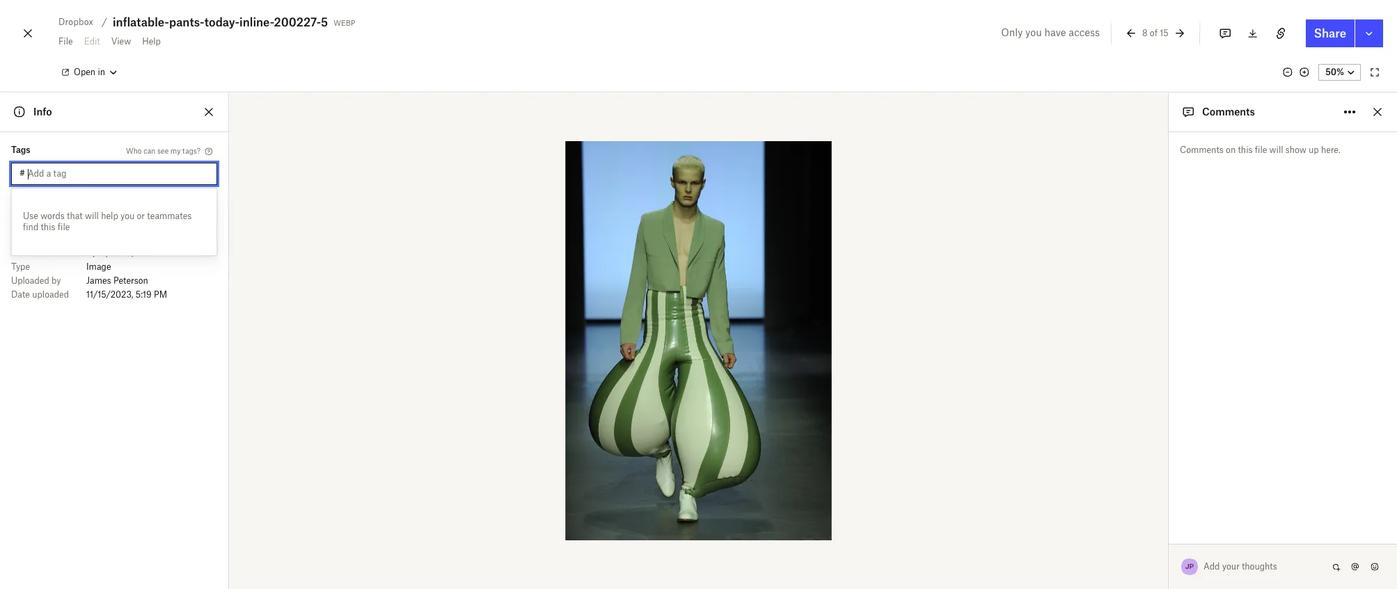 Task type: vqa. For each thing, say whether or not it's contained in the screenshot.
to associated with Microsoft_Pride_21_Pansexual.jpg
yes



Task type: locate. For each thing, give the bounding box(es) containing it.
11/15/2023, down the size row
[[86, 248, 133, 258]]

saved in
[[11, 217, 45, 228]]

0 horizontal spatial in
[[38, 217, 45, 228]]

view
[[111, 36, 131, 47]]

dropbox for dropbox popup button
[[58, 17, 93, 27]]

0 horizontal spatial will
[[85, 211, 99, 221]]

row
[[11, 216, 217, 233], [11, 246, 217, 260], [11, 260, 217, 274], [11, 274, 217, 288], [11, 288, 217, 302]]

who can see my tags? image
[[203, 146, 214, 157]]

peterson
[[113, 276, 148, 286]]

size row
[[11, 233, 217, 246]]

this down the words
[[41, 222, 55, 233]]

0 vertical spatial 5:19
[[136, 248, 152, 258]]

file inside use words that will help you or teammates find this file
[[58, 222, 70, 233]]

1 horizontal spatial in
[[98, 67, 105, 77]]

date uploaded
[[11, 290, 69, 300]]

5:19
[[136, 248, 152, 258], [136, 290, 152, 300]]

date
[[11, 290, 30, 300]]

in inside the open in popup button
[[98, 67, 105, 77]]

Add a tag text field
[[28, 166, 209, 182]]

1 vertical spatial pm
[[154, 290, 167, 300]]

uploaded down microsoft_pride_21_demisexual.jpg
[[1134, 297, 1165, 306]]

modified
[[11, 248, 46, 258]]

uploaded inside the microsoft_pride_21_bisexual.jpg uploaded to
[[1134, 338, 1165, 347]]

0 vertical spatial this
[[1238, 145, 1253, 155]]

dropbox up file
[[58, 17, 93, 27]]

use words that will help you or teammates find this file
[[23, 211, 192, 233]]

1 to from the top
[[1167, 297, 1174, 306]]

microsoft_pride_21_neutrois.jpg uploaded to
[[1106, 363, 1237, 388]]

link
[[1336, 535, 1351, 545]]

1 vertical spatial 5:19
[[136, 290, 152, 300]]

info
[[33, 106, 52, 118]]

left
[[1173, 565, 1186, 575]]

to down the microsoft_pride_21_pansexual.jpg
[[1167, 503, 1174, 511]]

1 horizontal spatial you
[[1026, 26, 1042, 38]]

to inside the microsoft_pride_21_demisexual.jpg uploaded to
[[1167, 297, 1174, 306]]

in right open
[[98, 67, 105, 77]]

0 vertical spatial you
[[1026, 26, 1042, 38]]

to down microsoft_pride_21_neutrois.jpg
[[1167, 379, 1174, 388]]

uploaded inside the microsoft_pride_21_neutrois.jpg uploaded to
[[1134, 379, 1165, 388]]

by
[[52, 276, 61, 286]]

to for microsoft_pride_21_bisexual.jpg
[[1167, 338, 1174, 347]]

4 row from the top
[[11, 274, 217, 288]]

see
[[157, 147, 169, 155]]

uploaded down the microsoft_pride_21_bisexual.jpg
[[1134, 338, 1165, 347]]

this inside use words that will help you or teammates find this file
[[41, 222, 55, 233]]

2 row from the top
[[11, 246, 217, 260]]

this right on
[[1238, 145, 1253, 155]]

0 vertical spatial 11/15/2023,
[[86, 248, 133, 258]]

0 vertical spatial dropbox
[[58, 17, 93, 27]]

you left the have
[[1026, 26, 1042, 38]]

0 vertical spatial comments
[[1203, 106, 1255, 118]]

microsoft_pride_21_demisexual.jpg
[[1106, 281, 1249, 292]]

will right that
[[85, 211, 99, 221]]

uploaded for microsoft_pride_21_intersex.jpg
[[1134, 462, 1165, 470]]

1 vertical spatial 11/15/2023,
[[86, 290, 133, 300]]

to inside microsoft_pride_21_intersex.jpg uploaded to
[[1167, 462, 1174, 470]]

type
[[11, 262, 30, 272]]

2 to from the top
[[1167, 338, 1174, 347]]

dropbox
[[58, 17, 93, 27], [86, 219, 120, 229]]

1 vertical spatial of
[[1192, 552, 1202, 564]]

1 vertical spatial this
[[41, 222, 55, 233]]

you left the or
[[120, 211, 135, 221]]

have
[[1045, 26, 1066, 38]]

0 vertical spatial pm
[[154, 248, 167, 258]]

to inside the microsoft_pride_21_bisexual.jpg uploaded to
[[1167, 338, 1174, 347]]

0 horizontal spatial you
[[120, 211, 135, 221]]

comments left on
[[1180, 145, 1224, 155]]

uploaded inside the microsoft_pride_21_demisexual.jpg uploaded to
[[1134, 297, 1165, 306]]

to for microsoft_pride_21_neutrois.jpg
[[1167, 379, 1174, 388]]

/
[[102, 16, 107, 28]]

1 vertical spatial will
[[85, 211, 99, 221]]

0 vertical spatial of
[[1150, 28, 1158, 38]]

to down microsoft_pride_21_pride_flag.jpg
[[1167, 421, 1174, 429]]

5:19 up peterson
[[136, 248, 152, 258]]

to down microsoft_pride_21_intersex.jpg
[[1167, 462, 1174, 470]]

uploaded
[[11, 276, 49, 286], [1134, 297, 1165, 306], [1134, 338, 1165, 347], [1134, 379, 1165, 388], [1134, 421, 1165, 429], [1134, 462, 1165, 470], [1134, 503, 1165, 511]]

close left sidebar image
[[201, 104, 217, 120]]

microsoft_pride_21_intersex.jpg
[[1106, 446, 1234, 456]]

uploaded down microsoft_pride_21_neutrois.jpg
[[1134, 379, 1165, 388]]

file right on
[[1255, 145, 1268, 155]]

to inside the microsoft_pride_21_pansexual.jpg uploaded to
[[1167, 503, 1174, 511]]

1 vertical spatial comments
[[1180, 145, 1224, 155]]

3 to from the top
[[1167, 379, 1174, 388]]

6 to from the top
[[1167, 503, 1174, 511]]

microsoft_pride_21_lesbian.jpg
[[1106, 528, 1233, 538]]

1 11/15/2023, from the top
[[86, 248, 133, 258]]

1 vertical spatial you
[[120, 211, 135, 221]]

1 5:19 from the top
[[136, 248, 152, 258]]

view button
[[106, 31, 137, 53]]

0 vertical spatial will
[[1270, 145, 1284, 155]]

11/15/2023, 5:19 pm down the size row
[[86, 248, 167, 258]]

who can see my tags?
[[126, 147, 201, 155]]

uploaded for microsoft_pride_21_neutrois.jpg
[[1134, 379, 1165, 388]]

will inside use words that will help you or teammates find this file
[[85, 211, 99, 221]]

add
[[1204, 562, 1220, 572]]

5:19 for modified
[[136, 248, 152, 258]]

1 vertical spatial in
[[38, 217, 45, 228]]

3 row from the top
[[11, 260, 217, 274]]

uploaded down the microsoft_pride_21_pansexual.jpg
[[1134, 503, 1165, 511]]

of right 8 at the top right of the page
[[1150, 28, 1158, 38]]

file down that
[[58, 222, 70, 233]]

0 vertical spatial in
[[98, 67, 105, 77]]

to down the microsoft_pride_21_bisexual.jpg
[[1167, 338, 1174, 347]]

open
[[74, 67, 96, 77]]

help
[[142, 36, 161, 47]]

size
[[11, 234, 28, 244]]

11/15/2023, 5:19 pm
[[86, 248, 167, 258], [86, 290, 167, 300]]

uploaded inside microsoft_pride_21_intersex.jpg uploaded to
[[1134, 462, 1165, 470]]

you inside use words that will help you or teammates find this file
[[120, 211, 135, 221]]

11/15/2023,
[[86, 248, 133, 258], [86, 290, 133, 300]]

comments
[[1203, 106, 1255, 118], [1180, 145, 1224, 155]]

will
[[1270, 145, 1284, 155], [85, 211, 99, 221]]

in down the properties
[[38, 217, 45, 228]]

1 11/15/2023, 5:19 pm from the top
[[86, 248, 167, 258]]

5:19 for date uploaded
[[136, 290, 152, 300]]

table
[[11, 216, 217, 302]]

of
[[1150, 28, 1158, 38], [1192, 552, 1202, 564]]

uploaded down type
[[11, 276, 49, 286]]

of inside uploading 60 of 64 items 55 seconds left
[[1192, 552, 1202, 564]]

0 vertical spatial 11/15/2023, 5:19 pm
[[86, 248, 167, 258]]

of left 64
[[1192, 552, 1202, 564]]

uploaded inside microsoft_pride_21_pride_flag.jpg uploaded to
[[1134, 421, 1165, 429]]

2 11/15/2023, 5:19 pm from the top
[[86, 290, 167, 300]]

5:19 down peterson
[[136, 290, 152, 300]]

in for open in
[[98, 67, 105, 77]]

2 5:19 from the top
[[136, 290, 152, 300]]

0 horizontal spatial this
[[41, 222, 55, 233]]

uploaded down microsoft_pride_21_intersex.jpg
[[1134, 462, 1165, 470]]

items
[[1219, 552, 1246, 564]]

0 horizontal spatial of
[[1150, 28, 1158, 38]]

1 row from the top
[[11, 216, 217, 233]]

uploaded down microsoft_pride_21_pride_flag.jpg
[[1134, 421, 1165, 429]]

1 pm from the top
[[154, 248, 167, 258]]

copy link button
[[1306, 532, 1358, 549]]

2 11/15/2023, from the top
[[86, 290, 133, 300]]

2 pm from the top
[[154, 290, 167, 300]]

today-
[[204, 15, 240, 29]]

0 horizontal spatial file
[[58, 222, 70, 233]]

1 vertical spatial file
[[58, 222, 70, 233]]

saved
[[11, 217, 36, 228]]

5 to from the top
[[1167, 462, 1174, 470]]

uploaded inside the microsoft_pride_21_pansexual.jpg uploaded to
[[1134, 503, 1165, 511]]

11/15/2023, 5:19 pm down peterson
[[86, 290, 167, 300]]

add your thoughts
[[1204, 562, 1278, 572]]

uploaded for microsoft_pride_21_demisexual.jpg
[[1134, 297, 1165, 306]]

comments on this file will show up here.
[[1180, 145, 1341, 155]]

pm
[[154, 248, 167, 258], [154, 290, 167, 300]]

1 horizontal spatial of
[[1192, 552, 1202, 564]]

teammates
[[147, 211, 192, 221]]

file
[[1255, 145, 1268, 155], [58, 222, 70, 233]]

to inside microsoft_pride_21_pride_flag.jpg uploaded to
[[1167, 421, 1174, 429]]

11/15/2023, down james peterson
[[86, 290, 133, 300]]

1 horizontal spatial file
[[1255, 145, 1268, 155]]

dropbox inside popup button
[[58, 17, 93, 27]]

to
[[1167, 297, 1174, 306], [1167, 338, 1174, 347], [1167, 379, 1174, 388], [1167, 421, 1174, 429], [1167, 462, 1174, 470], [1167, 503, 1174, 511]]

comments up on
[[1203, 106, 1255, 118]]

will left show
[[1270, 145, 1284, 155]]

this
[[1238, 145, 1253, 155], [41, 222, 55, 233]]

jp
[[1186, 563, 1194, 572]]

to down microsoft_pride_21_demisexual.jpg
[[1167, 297, 1174, 306]]

james peterson
[[86, 276, 148, 286]]

dropbox up the size row
[[86, 219, 120, 229]]

11/15/2023, for date uploaded
[[86, 290, 133, 300]]

you
[[1026, 26, 1042, 38], [120, 211, 135, 221]]

uploaded for microsoft_pride_21_pansexual.jpg
[[1134, 503, 1165, 511]]

uploaded
[[32, 290, 69, 300]]

to inside the microsoft_pride_21_neutrois.jpg uploaded to
[[1167, 379, 1174, 388]]

in
[[98, 67, 105, 77], [38, 217, 45, 228]]

4 to from the top
[[1167, 421, 1174, 429]]

5 row from the top
[[11, 288, 217, 302]]

add your thoughts image
[[1205, 560, 1317, 575]]

1 vertical spatial 11/15/2023, 5:19 pm
[[86, 290, 167, 300]]

1 vertical spatial dropbox
[[86, 219, 120, 229]]

microsoft_pride_21_neutrois.jpg
[[1106, 363, 1237, 374]]

cell
[[86, 233, 217, 246]]



Task type: describe. For each thing, give the bounding box(es) containing it.
pm for date uploaded
[[154, 290, 167, 300]]

uploaded for microsoft_pride_21_pride_flag.jpg
[[1134, 421, 1165, 429]]

pants-
[[169, 15, 204, 29]]

uploaded for microsoft_pride_21_bisexual.jpg
[[1134, 338, 1165, 347]]

comments for comments
[[1203, 106, 1255, 118]]

only
[[1001, 26, 1023, 38]]

to for microsoft_pride_21_intersex.jpg
[[1167, 462, 1174, 470]]

to for microsoft_pride_21_pride_flag.jpg
[[1167, 421, 1174, 429]]

only you have access
[[1001, 26, 1100, 38]]

8 of 15
[[1143, 28, 1169, 38]]

row containing saved in
[[11, 216, 217, 233]]

row containing date uploaded
[[11, 288, 217, 302]]

row containing modified
[[11, 246, 217, 260]]

1 horizontal spatial will
[[1270, 145, 1284, 155]]

microsoft_pride_21_demisexual.jpg uploaded to
[[1106, 281, 1249, 306]]

file
[[58, 36, 73, 47]]

row containing uploaded by
[[11, 274, 217, 288]]

microsoft_pride_21_pansexual.jpg uploaded to
[[1106, 487, 1243, 511]]

60
[[1177, 552, 1190, 564]]

find
[[23, 222, 38, 233]]

copy
[[1313, 535, 1334, 545]]

seconds
[[1138, 565, 1170, 575]]

copy link
[[1313, 535, 1351, 545]]

microsoft_pride_21_bisexual.jpg uploaded to
[[1106, 322, 1236, 347]]

11/15/2023, 5:19 pm for modified
[[86, 248, 167, 258]]

#
[[19, 169, 25, 179]]

11/15/2023, for modified
[[86, 248, 133, 258]]

uploaded by
[[11, 276, 61, 286]]

1 horizontal spatial this
[[1238, 145, 1253, 155]]

close right sidebar image
[[1370, 104, 1386, 120]]

james
[[86, 276, 111, 286]]

tags?
[[183, 147, 201, 155]]

in for saved in
[[38, 217, 45, 228]]

pm for modified
[[154, 248, 167, 258]]

50% button
[[1319, 64, 1361, 81]]

who
[[126, 147, 142, 155]]

file button
[[53, 31, 78, 53]]

inline-
[[240, 15, 274, 29]]

15
[[1160, 28, 1169, 38]]

dropbox link
[[86, 217, 120, 231]]

share
[[1314, 26, 1347, 40]]

200227-
[[274, 15, 321, 29]]

help button
[[137, 31, 166, 53]]

here.
[[1322, 145, 1341, 155]]

row containing type
[[11, 260, 217, 274]]

dropbox for dropbox link
[[86, 219, 120, 229]]

inflatable-
[[113, 15, 169, 29]]

table containing saved in
[[11, 216, 217, 302]]

comments for comments on this file will show up here.
[[1180, 145, 1224, 155]]

8
[[1143, 28, 1148, 38]]

uploaded inside row
[[11, 276, 49, 286]]

on
[[1226, 145, 1236, 155]]

that
[[67, 211, 83, 221]]

access
[[1069, 26, 1100, 38]]

55
[[1125, 565, 1136, 575]]

close image
[[19, 22, 36, 45]]

words
[[40, 211, 65, 221]]

image
[[86, 262, 111, 272]]

0 vertical spatial file
[[1255, 145, 1268, 155]]

help
[[101, 211, 118, 221]]

to for microsoft_pride_21_demisexual.jpg
[[1167, 297, 1174, 306]]

to for microsoft_pride_21_pansexual.jpg
[[1167, 503, 1174, 511]]

up
[[1309, 145, 1319, 155]]

/ inflatable-pants-today-inline-200227-5 webp
[[102, 15, 355, 29]]

microsoft_pride_21_bisexual.jpg
[[1106, 322, 1236, 333]]

thoughts
[[1242, 562, 1278, 572]]

tags
[[11, 145, 30, 155]]

dropbox button
[[53, 14, 99, 31]]

microsoft_pride_21_pride_flag.jpg
[[1106, 405, 1243, 415]]

uploading 60 of 64 items 55 seconds left
[[1125, 552, 1246, 575]]

microsoft_pride_21_intersex.jpg uploaded to
[[1106, 446, 1234, 470]]

share button
[[1306, 19, 1355, 47]]

properties
[[11, 203, 54, 214]]

can
[[144, 147, 155, 155]]

11/15/2023, 5:19 pm for date uploaded
[[86, 290, 167, 300]]

cell inside table
[[86, 233, 217, 246]]

open in button
[[53, 61, 125, 84]]

50%
[[1326, 67, 1345, 77]]

use
[[23, 211, 38, 221]]

open in
[[74, 67, 105, 77]]

Add your thoughts text field
[[1205, 556, 1328, 579]]

webp
[[334, 16, 355, 28]]

64
[[1204, 552, 1217, 564]]

5
[[321, 15, 328, 29]]

or
[[137, 211, 145, 221]]

your
[[1223, 562, 1240, 572]]

show
[[1286, 145, 1307, 155]]

uploading
[[1125, 552, 1174, 564]]

my
[[170, 147, 181, 155]]

microsoft_pride_21_pride_flag.jpg uploaded to
[[1106, 405, 1243, 429]]

microsoft_pride_21_pansexual.jpg
[[1106, 487, 1243, 497]]

uploading 60 of 64 items alert
[[1072, 235, 1380, 590]]



